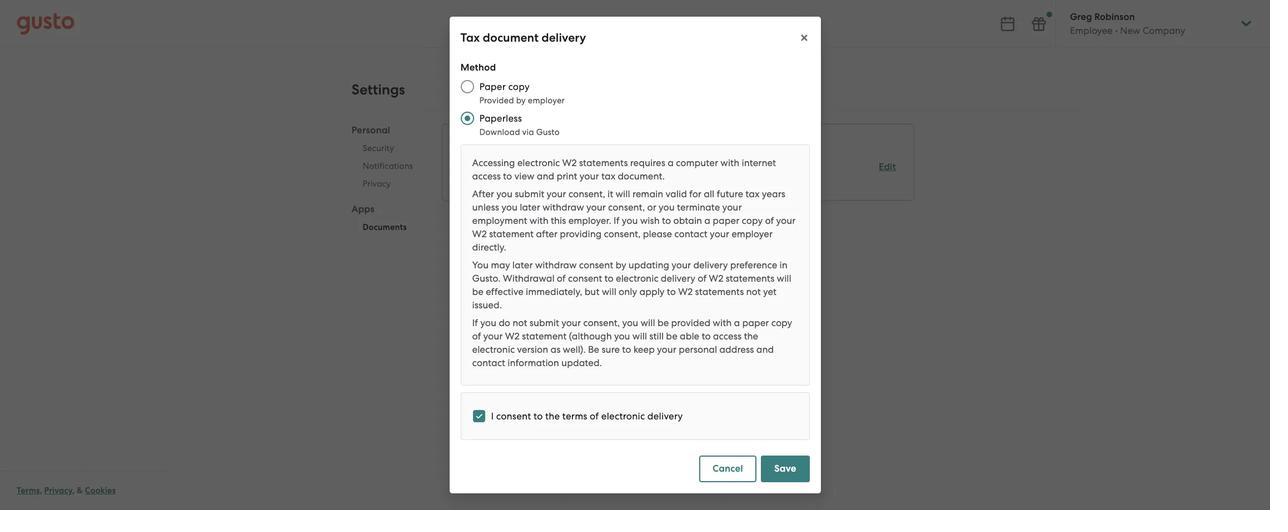 Task type: locate. For each thing, give the bounding box(es) containing it.
the up 'address'
[[744, 331, 759, 342]]

2 vertical spatial statements
[[695, 286, 744, 297]]

later up after
[[520, 202, 540, 213]]

statement inside statement (although you will still be able to access the electronic version as well). be sure to keep your personal address and contact information updated.
[[522, 331, 567, 342]]

will down in at right bottom
[[777, 273, 792, 284]]

cookies button
[[85, 484, 116, 498]]

1 horizontal spatial the
[[744, 331, 759, 342]]

statement after providing consent, please contact your employer directly.
[[472, 229, 773, 253]]

paper up after
[[460, 175, 486, 186]]

to right apply
[[667, 286, 676, 297]]

electronic up only
[[616, 273, 659, 284]]

with up 'address'
[[713, 317, 732, 329]]

0 vertical spatial the
[[744, 331, 759, 342]]

2 vertical spatial a
[[734, 317, 740, 329]]

document for tax document delivery
[[483, 31, 539, 45]]

1 horizontal spatial a
[[705, 215, 711, 226]]

1 vertical spatial be
[[658, 317, 669, 329]]

consent, down 'it'
[[608, 202, 645, 213]]

privacy left &
[[44, 486, 72, 496]]

2 horizontal spatial a
[[734, 317, 740, 329]]

consent, left 'it'
[[569, 188, 605, 200]]

paper up 'address'
[[742, 317, 769, 329]]

1 vertical spatial employer
[[732, 229, 773, 240]]

terms
[[17, 486, 40, 496]]

by inside "you may later withdraw consent by updating your delivery preference in gusto. withdrawal of consent to electronic delivery of"
[[616, 260, 626, 271]]

privacy link down notifications
[[352, 175, 424, 193]]

with inside if you do not submit your consent, you will be provided with a paper copy of your
[[713, 317, 732, 329]]

tax up method at the left of page
[[461, 31, 480, 45]]

0 vertical spatial and
[[537, 171, 555, 182]]

edit link
[[879, 161, 896, 173]]

statements up provided
[[695, 286, 744, 297]]

1 vertical spatial paper
[[742, 317, 769, 329]]

privacy
[[363, 179, 391, 189], [44, 486, 72, 496]]

later up withdrawal
[[513, 260, 533, 271]]

1 vertical spatial by
[[616, 260, 626, 271]]

0 vertical spatial a
[[668, 157, 674, 168]]

effective
[[486, 286, 524, 297]]

0 horizontal spatial privacy link
[[44, 486, 72, 496]]

1 vertical spatial paper
[[460, 175, 486, 186]]

0 horizontal spatial tax
[[602, 171, 616, 182]]

0 horizontal spatial ,
[[40, 486, 42, 496]]

withdraw up the immediately,
[[535, 260, 577, 271]]

0 horizontal spatial employer
[[528, 96, 565, 106]]

your right the print
[[580, 171, 599, 182]]

Paper copy radio
[[455, 75, 480, 99]]

be
[[472, 286, 484, 297], [658, 317, 669, 329], [666, 331, 678, 342]]

account menu element
[[1056, 0, 1254, 47]]

1 vertical spatial contact
[[472, 358, 506, 369]]

0 vertical spatial paper
[[713, 215, 740, 226]]

after
[[536, 229, 558, 240]]

personal
[[352, 125, 390, 136]]

and right 'address'
[[757, 344, 774, 355]]

accessing electronic w2
[[472, 157, 577, 168]]

employer up the gusto
[[528, 96, 565, 106]]

0 vertical spatial paper
[[480, 81, 506, 92]]

copy down yet
[[772, 317, 793, 329]]

your up (although
[[562, 317, 581, 329]]

will up keep
[[633, 331, 647, 342]]

tax left the years
[[746, 188, 760, 200]]

and right view
[[537, 171, 555, 182]]

provided
[[480, 96, 514, 106]]

paper
[[713, 215, 740, 226], [742, 317, 769, 329]]

a right requires
[[668, 157, 674, 168]]

0 horizontal spatial not
[[513, 317, 527, 329]]

document inside dialog
[[483, 31, 539, 45]]

not left yet
[[746, 286, 761, 297]]

i consent to the terms of electronic delivery
[[491, 411, 683, 422]]

by up statements will be effective immediately, but will only apply to
[[616, 260, 626, 271]]

electronic up view
[[517, 157, 560, 168]]

contact
[[675, 229, 708, 240], [472, 358, 506, 369]]

will
[[616, 188, 630, 200], [777, 273, 792, 284], [602, 286, 617, 297], [641, 317, 655, 329], [633, 331, 647, 342]]

tax inside "tax document delivery paper copy"
[[460, 161, 476, 172]]

0 horizontal spatial contact
[[472, 358, 506, 369]]

0 vertical spatial consent
[[579, 260, 613, 271]]

1 horizontal spatial and
[[757, 344, 774, 355]]

withdraw inside "you may later withdraw consent by updating your delivery preference in gusto. withdrawal of consent to electronic delivery of"
[[535, 260, 577, 271]]

0 horizontal spatial paper
[[713, 215, 740, 226]]

with
[[721, 157, 740, 168], [530, 215, 549, 226], [713, 317, 732, 329]]

a up 'address'
[[734, 317, 740, 329]]

a inside 'after you submit your consent, it will remain valid for all future tax years unless you later withdraw your consent, or you terminate your employment with this employer. if you wish to obtain a paper copy of your w2'
[[705, 215, 711, 226]]

statements inside statements will be effective immediately, but will only apply to
[[726, 273, 775, 284]]

2 , from the left
[[72, 486, 75, 496]]

Paperless radio
[[455, 106, 480, 131]]

document
[[483, 31, 539, 45], [479, 161, 524, 172]]

0 vertical spatial withdraw
[[543, 202, 584, 213]]

statement inside statement after providing consent, please contact your employer directly.
[[489, 229, 534, 240]]

submit down view
[[515, 188, 545, 200]]

1 horizontal spatial not
[[746, 286, 761, 297]]

paper
[[480, 81, 506, 92], [460, 175, 486, 186]]

1 vertical spatial the
[[545, 411, 560, 422]]

with up after
[[530, 215, 549, 226]]

home image
[[17, 13, 75, 35]]

if up statement after providing consent, please contact your employer directly.
[[614, 215, 620, 226]]

1 vertical spatial not
[[513, 317, 527, 329]]

will right but
[[602, 286, 617, 297]]

consent, up (although
[[583, 317, 620, 329]]

delivery inside "tax document delivery paper copy"
[[526, 161, 562, 172]]

gusto.
[[472, 273, 501, 284]]

tax inside 'after you submit your consent, it will remain valid for all future tax years unless you later withdraw your consent, or you terminate your employment with this employer. if you wish to obtain a paper copy of your w2'
[[746, 188, 760, 200]]

be up still
[[658, 317, 669, 329]]

and
[[537, 171, 555, 182], [757, 344, 774, 355]]

1 vertical spatial statements
[[726, 273, 775, 284]]

notifications link
[[352, 157, 424, 175]]

0 horizontal spatial a
[[668, 157, 674, 168]]

may
[[491, 260, 510, 271]]

access up 'address'
[[713, 331, 742, 342]]

of up provided
[[698, 273, 707, 284]]

2 vertical spatial consent
[[496, 411, 531, 422]]

1 vertical spatial later
[[513, 260, 533, 271]]

0 vertical spatial access
[[472, 171, 501, 182]]

0 vertical spatial by
[[516, 96, 526, 106]]

statements for requires
[[579, 157, 628, 168]]

0 vertical spatial if
[[614, 215, 620, 226]]

with left internet
[[721, 157, 740, 168]]

0 vertical spatial document
[[483, 31, 539, 45]]

copy down the years
[[742, 215, 763, 226]]

statements inside statements not yet issued.
[[695, 286, 744, 297]]

statements down preference
[[726, 273, 775, 284]]

0 vertical spatial later
[[520, 202, 540, 213]]

1 horizontal spatial if
[[614, 215, 620, 226]]

will up still
[[641, 317, 655, 329]]

information
[[508, 358, 559, 369]]

the left the terms
[[545, 411, 560, 422]]

withdraw up this
[[543, 202, 584, 213]]

issued.
[[472, 300, 502, 311]]

a inside if you do not submit your consent, you will be provided with a paper copy of your
[[734, 317, 740, 329]]

to up statements not yet issued.
[[605, 273, 614, 284]]

able
[[680, 331, 700, 342]]

tax document delivery paper copy
[[460, 161, 562, 186]]

submit inside 'after you submit your consent, it will remain valid for all future tax years unless you later withdraw your consent, or you terminate your employment with this employer. if you wish to obtain a paper copy of your w2'
[[515, 188, 545, 200]]

your down the terminate
[[710, 229, 730, 240]]

tax for tax document delivery
[[461, 31, 480, 45]]

1 vertical spatial submit
[[530, 317, 559, 329]]

gusto
[[536, 127, 560, 137]]

access down accessing
[[472, 171, 501, 182]]

your
[[580, 171, 599, 182], [547, 188, 566, 200], [587, 202, 606, 213], [723, 202, 742, 213], [776, 215, 796, 226], [710, 229, 730, 240], [672, 260, 691, 271], [562, 317, 581, 329], [484, 331, 503, 342], [657, 344, 677, 355]]

1 horizontal spatial paper
[[742, 317, 769, 329]]

contact inside statement (although you will still be able to access the electronic version as well). be sure to keep your personal address and contact information updated.
[[472, 358, 506, 369]]

tax inside dialog
[[461, 31, 480, 45]]

1 vertical spatial with
[[530, 215, 549, 226]]

electronic down do
[[472, 344, 515, 355]]

privacy down notifications
[[363, 179, 391, 189]]

1 vertical spatial statement
[[522, 331, 567, 342]]

0 horizontal spatial if
[[472, 317, 478, 329]]

0 vertical spatial privacy link
[[352, 175, 424, 193]]

access
[[472, 171, 501, 182], [713, 331, 742, 342]]

group
[[352, 124, 424, 240]]

by
[[516, 96, 526, 106], [616, 260, 626, 271]]

consent
[[579, 260, 613, 271], [568, 273, 602, 284], [496, 411, 531, 422]]

paper down future at the right top
[[713, 215, 740, 226]]

to up please
[[662, 215, 671, 226]]

0 vertical spatial contact
[[675, 229, 708, 240]]

tax document delivery dialog
[[450, 17, 821, 494]]

later
[[520, 202, 540, 213], [513, 260, 533, 271]]

not right do
[[513, 317, 527, 329]]

electronic
[[517, 157, 560, 168], [616, 273, 659, 284], [472, 344, 515, 355], [602, 411, 645, 422]]

statements
[[579, 157, 628, 168], [726, 273, 775, 284], [695, 286, 744, 297]]

tax
[[602, 171, 616, 182], [746, 188, 760, 200]]

tax for your
[[602, 171, 616, 182]]

2 tax from the top
[[460, 161, 476, 172]]

document down preferences
[[479, 161, 524, 172]]

your down future at the right top
[[723, 202, 742, 213]]

0 horizontal spatial by
[[516, 96, 526, 106]]

1 vertical spatial tax
[[746, 188, 760, 200]]

consent,
[[569, 188, 605, 200], [608, 202, 645, 213], [604, 229, 641, 240], [583, 317, 620, 329]]

0 vertical spatial with
[[721, 157, 740, 168]]

,
[[40, 486, 42, 496], [72, 486, 75, 496]]

privacy link left &
[[44, 486, 72, 496]]

you may later withdraw consent by updating your delivery preference in gusto. withdrawal of consent to electronic delivery of
[[472, 260, 788, 284]]

of
[[765, 215, 774, 226], [557, 273, 566, 284], [698, 273, 707, 284], [472, 331, 481, 342], [590, 411, 599, 422]]

0 vertical spatial statement
[[489, 229, 534, 240]]

1 horizontal spatial ,
[[72, 486, 75, 496]]

contact down do
[[472, 358, 506, 369]]

your inside "you may later withdraw consent by updating your delivery preference in gusto. withdrawal of consent to electronic delivery of"
[[672, 260, 691, 271]]

2 vertical spatial be
[[666, 331, 678, 342]]

1 vertical spatial withdraw
[[535, 260, 577, 271]]

you up sure
[[614, 331, 630, 342]]

your right updating
[[672, 260, 691, 271]]

be down gusto.
[[472, 286, 484, 297]]

a down the terminate
[[705, 215, 711, 226]]

submit inside if you do not submit your consent, you will be provided with a paper copy of your
[[530, 317, 559, 329]]

you left do
[[481, 317, 497, 329]]

paper up provided
[[480, 81, 506, 92]]

1 tax from the top
[[461, 31, 480, 45]]

1 vertical spatial access
[[713, 331, 742, 342]]

1 vertical spatial if
[[472, 317, 478, 329]]

group containing personal
[[352, 124, 424, 240]]

0 horizontal spatial privacy
[[44, 486, 72, 496]]

your down still
[[657, 344, 677, 355]]

your down the years
[[776, 215, 796, 226]]

statement for after
[[489, 229, 534, 240]]

privacy link
[[352, 175, 424, 193], [44, 486, 72, 496]]

0 vertical spatial tax
[[461, 31, 480, 45]]

a
[[668, 157, 674, 168], [705, 215, 711, 226], [734, 317, 740, 329]]

0 vertical spatial not
[[746, 286, 761, 297]]

statements up 'it'
[[579, 157, 628, 168]]

tax up after
[[460, 161, 476, 172]]

0 vertical spatial statements
[[579, 157, 628, 168]]

0 horizontal spatial and
[[537, 171, 555, 182]]

1 vertical spatial a
[[705, 215, 711, 226]]

tax up 'it'
[[602, 171, 616, 182]]

statement for (although
[[522, 331, 567, 342]]

if down issued.
[[472, 317, 478, 329]]

not inside if you do not submit your consent, you will be provided with a paper copy of your
[[513, 317, 527, 329]]

in
[[780, 260, 788, 271]]

1 horizontal spatial by
[[616, 260, 626, 271]]

2 vertical spatial with
[[713, 317, 732, 329]]

your inside statements requires a computer with internet access to view and print your tax document.
[[580, 171, 599, 182]]

preferences group
[[460, 138, 896, 187]]

only
[[619, 286, 637, 297]]

of down the years
[[765, 215, 774, 226]]

employer
[[528, 96, 565, 106], [732, 229, 773, 240]]

0 horizontal spatial access
[[472, 171, 501, 182]]

statement
[[489, 229, 534, 240], [522, 331, 567, 342]]

document inside "tax document delivery paper copy"
[[479, 161, 524, 172]]

address
[[720, 344, 754, 355]]

1 vertical spatial document
[[479, 161, 524, 172]]

wish
[[640, 215, 660, 226]]

1 horizontal spatial contact
[[675, 229, 708, 240]]

1 horizontal spatial employer
[[732, 229, 773, 240]]

1 horizontal spatial privacy link
[[352, 175, 424, 193]]

copy down accessing
[[489, 175, 510, 186]]

to left view
[[503, 171, 512, 182]]

access inside statement (although you will still be able to access the electronic version as well). be sure to keep your personal address and contact information updated.
[[713, 331, 742, 342]]

0 vertical spatial privacy
[[363, 179, 391, 189]]

will inside if you do not submit your consent, you will be provided with a paper copy of your
[[641, 317, 655, 329]]

be right still
[[666, 331, 678, 342]]

be inside statement (although you will still be able to access the electronic version as well). be sure to keep your personal address and contact information updated.
[[666, 331, 678, 342]]

you up employment
[[502, 202, 518, 213]]

copy
[[508, 81, 530, 92], [489, 175, 510, 186], [742, 215, 763, 226], [772, 317, 793, 329]]

I consent to the terms of electronic delivery checkbox
[[467, 404, 491, 429]]

by down paper copy
[[516, 96, 526, 106]]

0 vertical spatial tax
[[602, 171, 616, 182]]

statement up as
[[522, 331, 567, 342]]

consent, down wish
[[604, 229, 641, 240]]

1 horizontal spatial tax
[[746, 188, 760, 200]]

employment
[[472, 215, 527, 226]]

requires
[[630, 157, 666, 168]]

employer up preference
[[732, 229, 773, 240]]

cancel button
[[699, 456, 757, 483]]

you inside statement (although you will still be able to access the electronic version as well). be sure to keep your personal address and contact information updated.
[[614, 331, 630, 342]]

w2
[[562, 157, 577, 168], [472, 229, 487, 240], [709, 273, 724, 284], [678, 286, 693, 297], [505, 331, 520, 342]]

statements inside statements requires a computer with internet access to view and print your tax document.
[[579, 157, 628, 168]]

contact down obtain
[[675, 229, 708, 240]]

0 vertical spatial submit
[[515, 188, 545, 200]]

paperless
[[480, 113, 522, 124]]

electronic right the terms
[[602, 411, 645, 422]]

will right 'it'
[[616, 188, 630, 200]]

1 vertical spatial tax
[[460, 161, 476, 172]]

1 horizontal spatial access
[[713, 331, 742, 342]]

submit up as
[[530, 317, 559, 329]]

0 horizontal spatial the
[[545, 411, 560, 422]]

statement down employment
[[489, 229, 534, 240]]

document up method at the left of page
[[483, 31, 539, 45]]

0 vertical spatial be
[[472, 286, 484, 297]]

provided by employer
[[480, 96, 565, 106]]

tax inside statements requires a computer with internet access to view and print your tax document.
[[602, 171, 616, 182]]

1 vertical spatial and
[[757, 344, 774, 355]]

of down issued.
[[472, 331, 481, 342]]

terminate
[[677, 202, 720, 213]]

i
[[491, 411, 494, 422]]

paper copy
[[480, 81, 530, 92]]

to inside statements will be effective immediately, but will only apply to
[[667, 286, 676, 297]]

if
[[614, 215, 620, 226], [472, 317, 478, 329]]

later inside 'after you submit your consent, it will remain valid for all future tax years unless you later withdraw your consent, or you terminate your employment with this employer. if you wish to obtain a paper copy of your w2'
[[520, 202, 540, 213]]



Task type: vqa. For each thing, say whether or not it's contained in the screenshot.
And
yes



Task type: describe. For each thing, give the bounding box(es) containing it.
future
[[717, 188, 743, 200]]

download
[[480, 127, 520, 137]]

of right the terms
[[590, 411, 599, 422]]

all
[[704, 188, 715, 200]]

you
[[472, 260, 489, 271]]

with inside 'after you submit your consent, it will remain valid for all future tax years unless you later withdraw your consent, or you terminate your employment with this employer. if you wish to obtain a paper copy of your w2'
[[530, 215, 549, 226]]

tax for future
[[746, 188, 760, 200]]

after
[[472, 188, 494, 200]]

(although
[[569, 331, 612, 342]]

security
[[363, 143, 394, 153]]

sure
[[602, 344, 620, 355]]

be
[[588, 344, 600, 355]]

save
[[775, 463, 797, 475]]

statements not yet issued.
[[472, 286, 777, 311]]

method
[[461, 62, 496, 73]]

later inside "you may later withdraw consent by updating your delivery preference in gusto. withdrawal of consent to electronic delivery of"
[[513, 260, 533, 271]]

paper inside tax document delivery dialog
[[480, 81, 506, 92]]

internet
[[742, 157, 776, 168]]

with inside statements requires a computer with internet access to view and print your tax document.
[[721, 157, 740, 168]]

electronic inside statement (although you will still be able to access the electronic version as well). be sure to keep your personal address and contact information updated.
[[472, 344, 515, 355]]

remain
[[633, 188, 664, 200]]

1 , from the left
[[40, 486, 42, 496]]

to right sure
[[622, 344, 631, 355]]

well).
[[563, 344, 586, 355]]

documents
[[363, 222, 407, 232]]

it
[[608, 188, 613, 200]]

copy inside 'after you submit your consent, it will remain valid for all future tax years unless you later withdraw your consent, or you terminate your employment with this employer. if you wish to obtain a paper copy of your w2'
[[742, 215, 763, 226]]

preferences
[[460, 138, 525, 153]]

unless
[[472, 202, 499, 213]]

w2 inside 'after you submit your consent, it will remain valid for all future tax years unless you later withdraw your consent, or you terminate your employment with this employer. if you wish to obtain a paper copy of your w2'
[[472, 229, 487, 240]]

copy up provided by employer
[[508, 81, 530, 92]]

terms , privacy , & cookies
[[17, 486, 116, 496]]

if you do not submit your consent, you will be provided with a paper copy of your
[[472, 317, 793, 342]]

employer inside statement after providing consent, please contact your employer directly.
[[732, 229, 773, 240]]

terms link
[[17, 486, 40, 496]]

documents link
[[352, 219, 424, 236]]

consent, inside if you do not submit your consent, you will be provided with a paper copy of your
[[583, 317, 620, 329]]

via
[[522, 127, 534, 137]]

of inside 'after you submit your consent, it will remain valid for all future tax years unless you later withdraw your consent, or you terminate your employment with this employer. if you wish to obtain a paper copy of your w2'
[[765, 215, 774, 226]]

the inside statement (although you will still be able to access the electronic version as well). be sure to keep your personal address and contact information updated.
[[744, 331, 759, 342]]

cancel
[[713, 463, 743, 475]]

a inside statements requires a computer with internet access to view and print your tax document.
[[668, 157, 674, 168]]

print
[[557, 171, 578, 182]]

directly.
[[472, 242, 506, 253]]

statements for will
[[726, 273, 775, 284]]

settings
[[352, 81, 405, 98]]

copy inside "tax document delivery paper copy"
[[489, 175, 510, 186]]

providing
[[560, 229, 602, 240]]

to inside statements requires a computer with internet access to view and print your tax document.
[[503, 171, 512, 182]]

not inside statements not yet issued.
[[746, 286, 761, 297]]

tax for tax document delivery paper copy
[[460, 161, 476, 172]]

save button
[[761, 456, 810, 483]]

if inside 'after you submit your consent, it will remain valid for all future tax years unless you later withdraw your consent, or you terminate your employment with this employer. if you wish to obtain a paper copy of your w2'
[[614, 215, 620, 226]]

1 vertical spatial privacy link
[[44, 486, 72, 496]]

you left wish
[[622, 215, 638, 226]]

1 vertical spatial privacy
[[44, 486, 72, 496]]

terms
[[563, 411, 588, 422]]

document for tax document delivery paper copy
[[479, 161, 524, 172]]

yet
[[763, 286, 777, 297]]

security link
[[352, 140, 424, 157]]

your inside statement (although you will still be able to access the electronic version as well). be sure to keep your personal address and contact information updated.
[[657, 344, 677, 355]]

still
[[650, 331, 664, 342]]

please
[[643, 229, 672, 240]]

computer
[[676, 157, 718, 168]]

access inside statements requires a computer with internet access to view and print your tax document.
[[472, 171, 501, 182]]

provided
[[671, 317, 711, 329]]

if inside if you do not submit your consent, you will be provided with a paper copy of your
[[472, 317, 478, 329]]

tax document delivery element
[[460, 160, 896, 187]]

paper inside "tax document delivery paper copy"
[[460, 175, 486, 186]]

and inside statements requires a computer with internet access to view and print your tax document.
[[537, 171, 555, 182]]

years
[[762, 188, 786, 200]]

as
[[551, 344, 561, 355]]

to left the terms
[[534, 411, 543, 422]]

and inside statement (although you will still be able to access the electronic version as well). be sure to keep your personal address and contact information updated.
[[757, 344, 774, 355]]

will inside 'after you submit your consent, it will remain valid for all future tax years unless you later withdraw your consent, or you terminate your employment with this employer. if you wish to obtain a paper copy of your w2'
[[616, 188, 630, 200]]

statements requires a computer with internet access to view and print your tax document.
[[472, 157, 776, 182]]

employer.
[[569, 215, 612, 226]]

do
[[499, 317, 510, 329]]

obtain
[[674, 215, 702, 226]]

notifications
[[363, 161, 413, 171]]

contact inside statement after providing consent, please contact your employer directly.
[[675, 229, 708, 240]]

be inside statements will be effective immediately, but will only apply to
[[472, 286, 484, 297]]

to inside "you may later withdraw consent by updating your delivery preference in gusto. withdrawal of consent to electronic delivery of"
[[605, 273, 614, 284]]

you right after
[[497, 188, 513, 200]]

this
[[551, 215, 566, 226]]

copy inside if you do not submit your consent, you will be provided with a paper copy of your
[[772, 317, 793, 329]]

version
[[517, 344, 548, 355]]

of up the immediately,
[[557, 273, 566, 284]]

will inside statement (although you will still be able to access the electronic version as well). be sure to keep your personal address and contact information updated.
[[633, 331, 647, 342]]

be inside if you do not submit your consent, you will be provided with a paper copy of your
[[658, 317, 669, 329]]

paper inside if you do not submit your consent, you will be provided with a paper copy of your
[[742, 317, 769, 329]]

preference
[[730, 260, 778, 271]]

but
[[585, 286, 600, 297]]

accessing
[[472, 157, 515, 168]]

keep
[[634, 344, 655, 355]]

edit
[[879, 161, 896, 173]]

of inside if you do not submit your consent, you will be provided with a paper copy of your
[[472, 331, 481, 342]]

to up personal
[[702, 331, 711, 342]]

0 vertical spatial employer
[[528, 96, 565, 106]]

tax document delivery
[[461, 31, 586, 45]]

paper inside 'after you submit your consent, it will remain valid for all future tax years unless you later withdraw your consent, or you terminate your employment with this employer. if you wish to obtain a paper copy of your w2'
[[713, 215, 740, 226]]

apply
[[640, 286, 665, 297]]

valid
[[666, 188, 687, 200]]

your down do
[[484, 331, 503, 342]]

you right or
[[659, 202, 675, 213]]

you down statements not yet issued.
[[623, 317, 639, 329]]

withdrawal
[[503, 273, 555, 284]]

document.
[[618, 171, 665, 182]]

your inside statement after providing consent, please contact your employer directly.
[[710, 229, 730, 240]]

personal
[[679, 344, 717, 355]]

cookies
[[85, 486, 116, 496]]

statements will be effective immediately, but will only apply to
[[472, 273, 792, 297]]

updating
[[629, 260, 670, 271]]

statement (although you will still be able to access the electronic version as well). be sure to keep your personal address and contact information updated.
[[472, 331, 774, 369]]

consent, inside statement after providing consent, please contact your employer directly.
[[604, 229, 641, 240]]

withdraw inside 'after you submit your consent, it will remain valid for all future tax years unless you later withdraw your consent, or you terminate your employment with this employer. if you wish to obtain a paper copy of your w2'
[[543, 202, 584, 213]]

your up employer.
[[587, 202, 606, 213]]

immediately,
[[526, 286, 582, 297]]

electronic inside "you may later withdraw consent by updating your delivery preference in gusto. withdrawal of consent to electronic delivery of"
[[616, 273, 659, 284]]

or
[[647, 202, 657, 213]]

gusto navigation element
[[0, 48, 166, 92]]

1 vertical spatial consent
[[568, 273, 602, 284]]

your down the print
[[547, 188, 566, 200]]

to inside 'after you submit your consent, it will remain valid for all future tax years unless you later withdraw your consent, or you terminate your employment with this employer. if you wish to obtain a paper copy of your w2'
[[662, 215, 671, 226]]

download via gusto
[[480, 127, 560, 137]]

&
[[77, 486, 83, 496]]

for
[[690, 188, 702, 200]]

view
[[515, 171, 535, 182]]

1 horizontal spatial privacy
[[363, 179, 391, 189]]

updated.
[[562, 358, 602, 369]]

after you submit your consent, it will remain valid for all future tax years unless you later withdraw your consent, or you terminate your employment with this employer. if you wish to obtain a paper copy of your w2
[[472, 188, 796, 240]]

statements for not
[[695, 286, 744, 297]]

apps
[[352, 204, 375, 215]]



